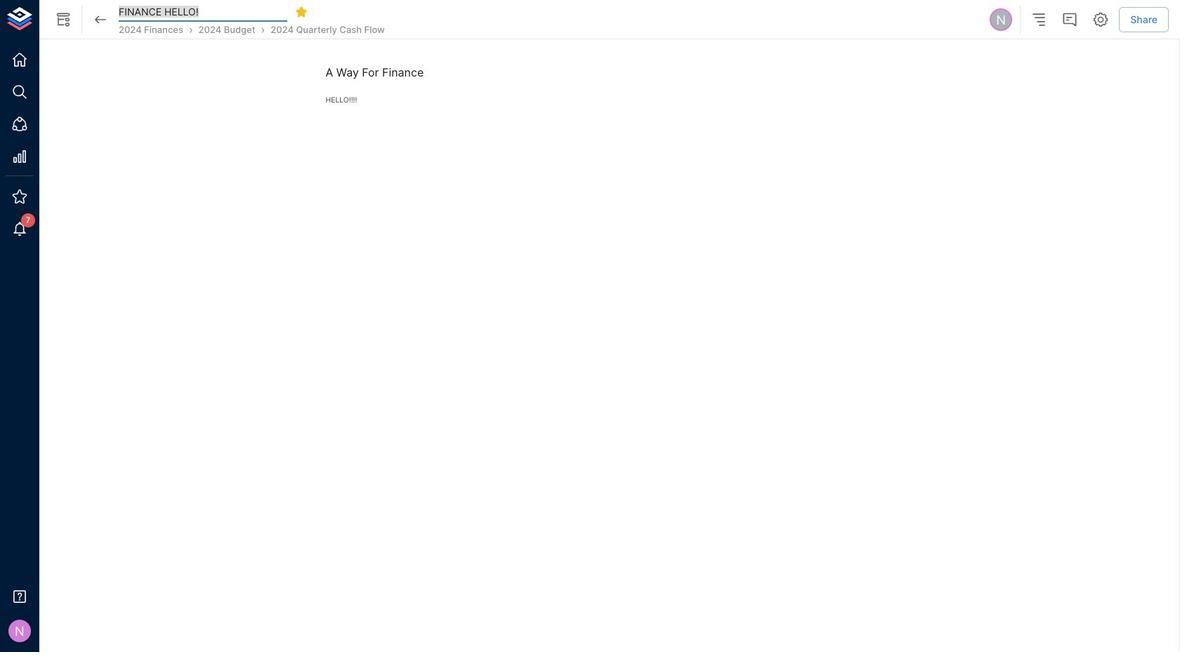 Task type: locate. For each thing, give the bounding box(es) containing it.
go back image
[[92, 11, 109, 28]]

None text field
[[119, 2, 287, 22]]

table of contents image
[[1031, 11, 1048, 28]]



Task type: describe. For each thing, give the bounding box(es) containing it.
settings image
[[1093, 11, 1110, 28]]

show wiki image
[[55, 11, 72, 28]]

comments image
[[1062, 11, 1079, 28]]

remove favorite image
[[295, 5, 308, 18]]



Task type: vqa. For each thing, say whether or not it's contained in the screenshot.
text box
yes



